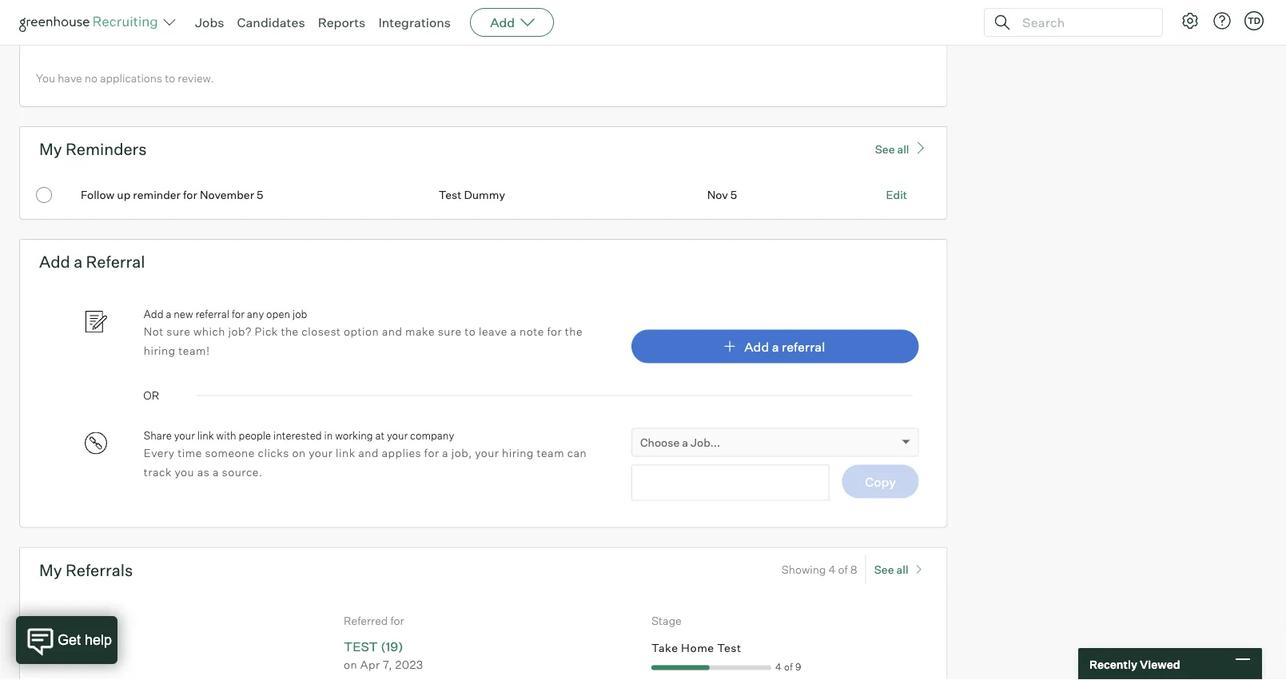 Task type: vqa. For each thing, say whether or not it's contained in the screenshot.
the top all
yes



Task type: describe. For each thing, give the bounding box(es) containing it.
leave
[[479, 324, 508, 338]]

share
[[144, 429, 172, 442]]

you
[[175, 465, 194, 479]]

edit link
[[886, 188, 908, 202]]

referral
[[86, 252, 145, 272]]

add for add a referral
[[39, 252, 70, 272]]

or
[[143, 388, 159, 402]]

candidates link
[[237, 14, 305, 30]]

option
[[344, 324, 379, 338]]

1 vertical spatial see all
[[875, 563, 909, 577]]

review
[[155, 17, 209, 37]]

choose
[[641, 435, 680, 449]]

see for 'see all' link to the bottom
[[875, 563, 894, 577]]

td button
[[1245, 11, 1264, 30]]

job
[[293, 308, 307, 320]]

for right the reminder
[[183, 188, 197, 202]]

add a referral button
[[632, 330, 919, 363]]

0 horizontal spatial 4
[[776, 661, 782, 673]]

nov 5
[[707, 188, 738, 202]]

which
[[193, 324, 225, 338]]

for left any
[[232, 308, 245, 320]]

referrals
[[66, 560, 133, 580]]

referred for
[[344, 614, 404, 628]]

0 vertical spatial see all link
[[875, 140, 928, 156]]

source.
[[222, 465, 263, 479]]

review.
[[178, 71, 214, 85]]

clicks
[[258, 446, 289, 460]]

add for add a referral
[[745, 339, 769, 355]]

for inside share your link with people interested in working at your company every time someone clicks on your link and applies for a job, your hiring team can track you as a source.
[[424, 446, 439, 460]]

have
[[58, 71, 82, 85]]

all for 'see all' link to the bottom
[[897, 563, 909, 577]]

follow
[[81, 188, 115, 202]]

0 vertical spatial test
[[439, 188, 462, 202]]

track
[[144, 465, 172, 479]]

time
[[178, 446, 202, 460]]

referral inside add a new referral for any open job not sure which job? pick the closest option and make sure to leave a note for the hiring team!
[[195, 308, 230, 320]]

test
[[344, 639, 378, 655]]

with
[[216, 429, 236, 442]]

recently
[[1090, 658, 1138, 672]]

follow up reminder for november 5
[[81, 188, 264, 202]]

1 vertical spatial link
[[336, 446, 356, 460]]

people
[[239, 429, 271, 442]]

you have no applications to review.
[[36, 71, 214, 85]]

1 horizontal spatial to
[[165, 71, 175, 85]]

7,
[[383, 658, 393, 672]]

job,
[[452, 446, 472, 460]]

applications
[[39, 17, 133, 37]]

home
[[681, 641, 715, 655]]

my reminders
[[39, 139, 147, 159]]

reminders
[[66, 139, 147, 159]]

smith
[[68, 641, 104, 657]]

applications to review
[[39, 17, 209, 37]]

1 5 from the left
[[257, 188, 264, 202]]

referral inside button
[[782, 339, 826, 355]]

pick
[[255, 324, 278, 338]]

can
[[567, 446, 587, 460]]

you
[[36, 71, 55, 85]]

showing
[[782, 563, 826, 577]]

team
[[537, 446, 565, 460]]

showing 4 of 8
[[782, 563, 858, 577]]

test (19) on apr 7, 2023
[[344, 639, 424, 672]]

working
[[335, 429, 373, 442]]

job?
[[228, 324, 252, 338]]

test dummy
[[439, 188, 505, 202]]

choose a job...
[[641, 435, 721, 449]]

(19)
[[381, 639, 403, 655]]

interested
[[273, 429, 322, 442]]

any
[[247, 308, 264, 320]]

stage
[[652, 614, 682, 628]]

add for add
[[490, 14, 515, 30]]

my referrals
[[39, 560, 133, 580]]

configure image
[[1181, 11, 1200, 30]]

4 of 9
[[776, 661, 802, 673]]

9
[[796, 661, 802, 673]]

8
[[851, 563, 858, 577]]

edit
[[886, 188, 908, 202]]

1 the from the left
[[281, 324, 299, 338]]

add a referral link
[[632, 330, 919, 363]]

viewed
[[1140, 658, 1181, 672]]

add button
[[470, 8, 554, 37]]

share your link with people interested in working at your company every time someone clicks on your link and applies for a job, your hiring team can track you as a source.
[[144, 429, 587, 479]]

hiring inside add a new referral for any open job not sure which job? pick the closest option and make sure to leave a note for the hiring team!
[[144, 343, 176, 357]]

november
[[200, 188, 254, 202]]

greg
[[36, 641, 65, 657]]

reminder
[[133, 188, 181, 202]]

0 horizontal spatial link
[[197, 429, 214, 442]]

see for the top 'see all' link
[[875, 142, 895, 156]]

your right job,
[[475, 446, 499, 460]]

add a new referral for any open job not sure which job? pick the closest option and make sure to leave a note for the hiring team!
[[144, 308, 583, 357]]



Task type: locate. For each thing, give the bounding box(es) containing it.
your up time
[[174, 429, 195, 442]]

0 horizontal spatial sure
[[167, 324, 191, 338]]

on inside the test (19) on apr 7, 2023
[[344, 658, 358, 672]]

to inside add a new referral for any open job not sure which job? pick the closest option and make sure to leave a note for the hiring team!
[[465, 324, 476, 338]]

hiring inside share your link with people interested in working at your company every time someone clicks on your link and applies for a job, your hiring team can track you as a source.
[[502, 446, 534, 460]]

to left review.
[[165, 71, 175, 85]]

make
[[405, 324, 435, 338]]

your down "in"
[[309, 446, 333, 460]]

2 sure from the left
[[438, 324, 462, 338]]

test dummy link
[[439, 188, 505, 202]]

and inside share your link with people interested in working at your company every time someone clicks on your link and applies for a job, your hiring team can track you as a source.
[[358, 446, 379, 460]]

2 the from the left
[[565, 324, 583, 338]]

the
[[281, 324, 299, 338], [565, 324, 583, 338]]

0 vertical spatial hiring
[[144, 343, 176, 357]]

0 vertical spatial to
[[137, 17, 152, 37]]

job...
[[691, 435, 721, 449]]

1 horizontal spatial hiring
[[502, 446, 534, 460]]

see all link right 8
[[875, 556, 928, 584]]

see up edit link
[[875, 142, 895, 156]]

and down the at
[[358, 446, 379, 460]]

integrations link
[[379, 14, 451, 30]]

add inside add a new referral for any open job not sure which job? pick the closest option and make sure to leave a note for the hiring team!
[[144, 308, 164, 320]]

my left reminders
[[39, 139, 62, 159]]

0 vertical spatial and
[[382, 324, 403, 338]]

1 vertical spatial test
[[717, 641, 742, 655]]

up
[[117, 188, 131, 202]]

0 vertical spatial 4
[[829, 563, 836, 577]]

4 left 8
[[829, 563, 836, 577]]

0 vertical spatial see
[[875, 142, 895, 156]]

apr
[[360, 658, 380, 672]]

2023
[[395, 658, 424, 672]]

1 vertical spatial of
[[784, 661, 793, 673]]

4 left 9 on the bottom of page
[[776, 661, 782, 673]]

dummy
[[464, 188, 505, 202]]

see
[[875, 142, 895, 156], [875, 563, 894, 577]]

0 vertical spatial my
[[39, 139, 62, 159]]

2 my from the top
[[39, 560, 62, 580]]

team!
[[179, 343, 210, 357]]

2 5 from the left
[[731, 188, 738, 202]]

for
[[183, 188, 197, 202], [232, 308, 245, 320], [547, 324, 562, 338], [424, 446, 439, 460], [391, 614, 404, 628]]

2 horizontal spatial to
[[465, 324, 476, 338]]

nov
[[707, 188, 728, 202]]

see right 8
[[875, 563, 894, 577]]

sure down new
[[167, 324, 191, 338]]

add inside popup button
[[490, 14, 515, 30]]

5
[[257, 188, 264, 202], [731, 188, 738, 202]]

a inside button
[[772, 339, 779, 355]]

0 horizontal spatial the
[[281, 324, 299, 338]]

greg smith
[[36, 641, 104, 657]]

see all right 8
[[875, 563, 909, 577]]

0 vertical spatial link
[[197, 429, 214, 442]]

new
[[174, 308, 193, 320]]

None text field
[[632, 465, 830, 501]]

1 my from the top
[[39, 139, 62, 159]]

0 horizontal spatial of
[[784, 661, 793, 673]]

your right the at
[[387, 429, 408, 442]]

1 horizontal spatial referral
[[782, 339, 826, 355]]

at
[[375, 429, 385, 442]]

company
[[410, 429, 454, 442]]

all up edit link
[[898, 142, 910, 156]]

the right the note
[[565, 324, 583, 338]]

someone
[[205, 446, 255, 460]]

all for the top 'see all' link
[[898, 142, 910, 156]]

for right the note
[[547, 324, 562, 338]]

add a referral
[[745, 339, 826, 355]]

note
[[520, 324, 544, 338]]

1 vertical spatial to
[[165, 71, 175, 85]]

all right 8
[[897, 563, 909, 577]]

to
[[137, 17, 152, 37], [165, 71, 175, 85], [465, 324, 476, 338]]

applies
[[382, 446, 422, 460]]

test
[[439, 188, 462, 202], [717, 641, 742, 655]]

td
[[1248, 15, 1261, 26]]

greg smith link
[[36, 641, 104, 657]]

5 right 'nov'
[[731, 188, 738, 202]]

on left apr
[[344, 658, 358, 672]]

take
[[652, 641, 679, 655]]

candidates
[[237, 14, 305, 30]]

1 vertical spatial all
[[897, 563, 909, 577]]

1 sure from the left
[[167, 324, 191, 338]]

1 vertical spatial see all link
[[875, 556, 928, 584]]

add inside button
[[745, 339, 769, 355]]

0 horizontal spatial on
[[292, 446, 306, 460]]

sure
[[167, 324, 191, 338], [438, 324, 462, 338]]

my for my referrals
[[39, 560, 62, 580]]

1 vertical spatial referral
[[782, 339, 826, 355]]

on down interested
[[292, 446, 306, 460]]

1 horizontal spatial 4
[[829, 563, 836, 577]]

1 horizontal spatial the
[[565, 324, 583, 338]]

my
[[39, 139, 62, 159], [39, 560, 62, 580]]

see all
[[875, 142, 910, 156], [875, 563, 909, 577]]

0 horizontal spatial to
[[137, 17, 152, 37]]

for down company
[[424, 446, 439, 460]]

1 horizontal spatial 5
[[731, 188, 738, 202]]

and inside add a new referral for any open job not sure which job? pick the closest option and make sure to leave a note for the hiring team!
[[382, 324, 403, 338]]

1 horizontal spatial test
[[717, 641, 742, 655]]

sure right make
[[438, 324, 462, 338]]

of left 9 on the bottom of page
[[784, 661, 793, 673]]

test right home
[[717, 641, 742, 655]]

1 horizontal spatial link
[[336, 446, 356, 460]]

hiring
[[144, 343, 176, 357], [502, 446, 534, 460]]

0 horizontal spatial hiring
[[144, 343, 176, 357]]

0 horizontal spatial and
[[358, 446, 379, 460]]

on inside share your link with people interested in working at your company every time someone clicks on your link and applies for a job, your hiring team can track you as a source.
[[292, 446, 306, 460]]

take home test
[[652, 641, 742, 655]]

to left review
[[137, 17, 152, 37]]

jobs
[[195, 14, 224, 30]]

link left "with"
[[197, 429, 214, 442]]

applications
[[100, 71, 162, 85]]

hiring left "team"
[[502, 446, 534, 460]]

for up (19) at bottom left
[[391, 614, 404, 628]]

of
[[839, 563, 848, 577], [784, 661, 793, 673]]

your
[[174, 429, 195, 442], [387, 429, 408, 442], [309, 446, 333, 460], [475, 446, 499, 460]]

my for my reminders
[[39, 139, 62, 159]]

1 vertical spatial see
[[875, 563, 894, 577]]

0 horizontal spatial 5
[[257, 188, 264, 202]]

0 vertical spatial on
[[292, 446, 306, 460]]

of left 8
[[839, 563, 848, 577]]

1 vertical spatial on
[[344, 658, 358, 672]]

0 vertical spatial referral
[[195, 308, 230, 320]]

and
[[382, 324, 403, 338], [358, 446, 379, 460]]

referred
[[344, 614, 388, 628]]

and left make
[[382, 324, 403, 338]]

test (19) link
[[344, 639, 403, 655]]

integrations
[[379, 14, 451, 30]]

closest
[[302, 324, 341, 338]]

greenhouse recruiting image
[[19, 13, 163, 32]]

0 vertical spatial of
[[839, 563, 848, 577]]

test left dummy
[[439, 188, 462, 202]]

1 vertical spatial my
[[39, 560, 62, 580]]

5 right november
[[257, 188, 264, 202]]

add a referral
[[39, 252, 145, 272]]

0 horizontal spatial test
[[439, 188, 462, 202]]

0 horizontal spatial referral
[[195, 308, 230, 320]]

my left referrals
[[39, 560, 62, 580]]

jobs link
[[195, 14, 224, 30]]

2 vertical spatial to
[[465, 324, 476, 338]]

1 vertical spatial 4
[[776, 661, 782, 673]]

in
[[324, 429, 333, 442]]

reports
[[318, 14, 366, 30]]

hiring down the not
[[144, 343, 176, 357]]

1 horizontal spatial and
[[382, 324, 403, 338]]

1 horizontal spatial sure
[[438, 324, 462, 338]]

0 vertical spatial all
[[898, 142, 910, 156]]

to left leave
[[465, 324, 476, 338]]

the down job
[[281, 324, 299, 338]]

see all link up edit link
[[875, 140, 928, 156]]

4
[[829, 563, 836, 577], [776, 661, 782, 673]]

Search text field
[[1019, 11, 1148, 34]]

see all up edit link
[[875, 142, 910, 156]]

link
[[197, 429, 214, 442], [336, 446, 356, 460]]

0 vertical spatial see all
[[875, 142, 910, 156]]

1 vertical spatial and
[[358, 446, 379, 460]]

link down working at the left bottom
[[336, 446, 356, 460]]

referral
[[195, 308, 230, 320], [782, 339, 826, 355]]

not
[[144, 324, 164, 338]]

every
[[144, 446, 175, 460]]

td button
[[1242, 8, 1267, 34]]

no
[[85, 71, 97, 85]]

1 horizontal spatial of
[[839, 563, 848, 577]]

1 horizontal spatial on
[[344, 658, 358, 672]]

reports link
[[318, 14, 366, 30]]

open
[[266, 308, 290, 320]]

see all link
[[875, 140, 928, 156], [875, 556, 928, 584]]

add for add a new referral for any open job not sure which job? pick the closest option and make sure to leave a note for the hiring team!
[[144, 308, 164, 320]]

1 vertical spatial hiring
[[502, 446, 534, 460]]

recently viewed
[[1090, 658, 1181, 672]]



